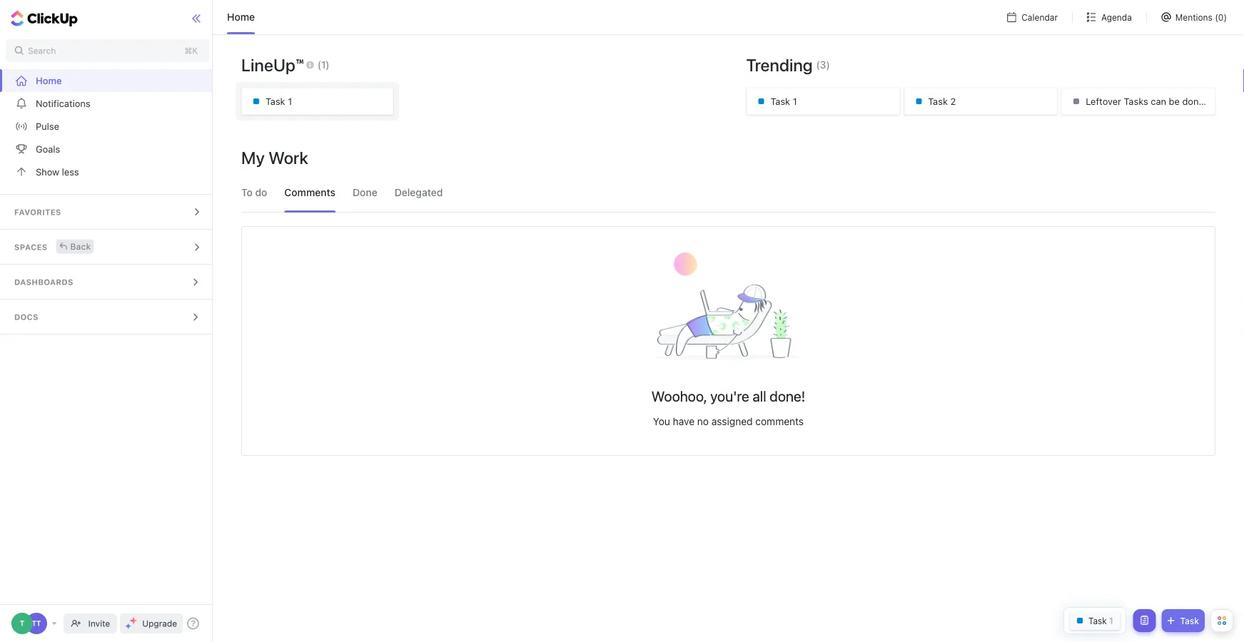 Task type: vqa. For each thing, say whether or not it's contained in the screenshot.
3rd 'XR6E7' image from the right
no



Task type: describe. For each thing, give the bounding box(es) containing it.
be
[[1169, 96, 1180, 107]]

delegated button
[[395, 173, 443, 212]]

⌘k
[[184, 46, 198, 56]]

my work tab list
[[234, 173, 1223, 212]]

home link
[[0, 69, 215, 92]]

docs
[[14, 313, 38, 322]]

2
[[951, 96, 956, 107]]

calendar
[[1022, 12, 1058, 22]]

1 ‎task 1 link from the left
[[241, 88, 394, 115]]

favorites button
[[0, 195, 215, 229]]

my
[[241, 148, 265, 168]]

my work
[[241, 148, 308, 168]]

search
[[28, 46, 56, 56]]

pulse link
[[0, 115, 215, 138]]

1 for 1st ‎task 1 link from the left
[[288, 96, 292, 107]]

to
[[241, 187, 253, 198]]

pulse
[[36, 121, 59, 132]]

leftover tasks can be done today
[[1086, 96, 1231, 107]]

1 for first ‎task 1 link from the right
[[793, 96, 797, 107]]

1 ‎task 1 from the left
[[266, 96, 292, 107]]

done
[[353, 187, 377, 198]]

less
[[62, 167, 79, 177]]

comments button
[[284, 173, 336, 212]]

dashboards
[[14, 278, 73, 287]]

you're
[[711, 388, 749, 405]]

invite
[[88, 619, 110, 629]]

all
[[753, 388, 766, 405]]

(0)
[[1215, 12, 1227, 22]]

sparkle svg 2 image
[[126, 624, 131, 629]]

goals link
[[0, 138, 215, 161]]

woohoo, you're all done!
[[652, 388, 805, 405]]

show
[[36, 167, 59, 177]]

mentions
[[1176, 12, 1213, 22]]

trending (3)
[[746, 55, 830, 75]]

trending
[[746, 55, 813, 75]]



Task type: locate. For each thing, give the bounding box(es) containing it.
1 horizontal spatial home
[[227, 11, 255, 23]]

leftover tasks can be done today link
[[1062, 88, 1231, 115]]

1 1 from the left
[[288, 96, 292, 107]]

comments
[[756, 416, 804, 427]]

‎task
[[266, 96, 285, 107], [771, 96, 790, 107]]

2 ‎task 1 link from the left
[[746, 88, 901, 115]]

no
[[697, 416, 709, 427]]

goals
[[36, 144, 60, 155]]

0 horizontal spatial ‎task
[[266, 96, 285, 107]]

agenda
[[1102, 12, 1132, 22]]

assigned
[[712, 416, 753, 427]]

0 horizontal spatial 1
[[288, 96, 292, 107]]

0 horizontal spatial ‎task 1
[[266, 96, 292, 107]]

upgrade link
[[120, 614, 183, 634]]

tasks
[[1124, 96, 1148, 107]]

done!
[[770, 388, 805, 405]]

favorites
[[14, 208, 61, 217]]

‎task 1 down lineup at the top of page
[[266, 96, 292, 107]]

‎task down lineup at the top of page
[[266, 96, 285, 107]]

notifications link
[[0, 92, 215, 115]]

home up the notifications
[[36, 75, 62, 86]]

work
[[269, 148, 308, 168]]

tt
[[32, 620, 41, 628]]

1 horizontal spatial ‎task 1
[[771, 96, 797, 107]]

have
[[673, 416, 695, 427]]

you have no assigned comments
[[653, 416, 804, 427]]

spaces
[[14, 243, 47, 252]]

1 vertical spatial task
[[1180, 616, 1199, 626]]

2 ‎task from the left
[[771, 96, 790, 107]]

home inside sidebar navigation
[[36, 75, 62, 86]]

0 horizontal spatial task
[[928, 96, 948, 107]]

1 vertical spatial home
[[36, 75, 62, 86]]

‎task down the trending
[[771, 96, 790, 107]]

do
[[255, 187, 267, 198]]

back
[[70, 242, 91, 252]]

today
[[1207, 96, 1231, 107]]

‎task 1 link down (1)
[[241, 88, 394, 115]]

0 horizontal spatial ‎task 1 link
[[241, 88, 394, 115]]

comments
[[284, 187, 336, 198]]

‎task 1
[[266, 96, 292, 107], [771, 96, 797, 107]]

woohoo,
[[652, 388, 707, 405]]

1 horizontal spatial ‎task
[[771, 96, 790, 107]]

task for task
[[1180, 616, 1199, 626]]

(1)
[[318, 59, 330, 70]]

1 down trending (3)
[[793, 96, 797, 107]]

‎task 1 down the trending
[[771, 96, 797, 107]]

notifications
[[36, 98, 90, 109]]

show less
[[36, 167, 79, 177]]

1 horizontal spatial task
[[1180, 616, 1199, 626]]

1 horizontal spatial 1
[[793, 96, 797, 107]]

task
[[928, 96, 948, 107], [1180, 616, 1199, 626]]

‎task 1 link
[[241, 88, 394, 115], [746, 88, 901, 115]]

upgrade
[[142, 619, 177, 629]]

can
[[1151, 96, 1167, 107]]

(3)
[[817, 59, 830, 71]]

done button
[[353, 173, 377, 212]]

2 1 from the left
[[793, 96, 797, 107]]

0 horizontal spatial home
[[36, 75, 62, 86]]

leftover
[[1086, 96, 1122, 107]]

task 2
[[928, 96, 956, 107]]

sidebar navigation
[[0, 0, 216, 643]]

task for task 2
[[928, 96, 948, 107]]

task 2 link
[[904, 88, 1058, 115]]

2 ‎task 1 from the left
[[771, 96, 797, 107]]

to do button
[[241, 173, 267, 212]]

1 down lineup at the top of page
[[288, 96, 292, 107]]

1 horizontal spatial ‎task 1 link
[[746, 88, 901, 115]]

home
[[227, 11, 255, 23], [36, 75, 62, 86]]

back link
[[56, 240, 94, 254]]

you
[[653, 416, 670, 427]]

to do
[[241, 187, 267, 198]]

0 vertical spatial home
[[227, 11, 255, 23]]

1 ‎task from the left
[[266, 96, 285, 107]]

home up lineup at the top of page
[[227, 11, 255, 23]]

delegated
[[395, 187, 443, 198]]

lineup
[[241, 55, 295, 75]]

t
[[20, 620, 24, 628]]

‎task 1 link down "(3)"
[[746, 88, 901, 115]]

done
[[1183, 96, 1204, 107]]

0 vertical spatial task
[[928, 96, 948, 107]]

1
[[288, 96, 292, 107], [793, 96, 797, 107]]

sparkle svg 1 image
[[130, 618, 137, 625]]

mentions (0)
[[1176, 12, 1227, 22]]



